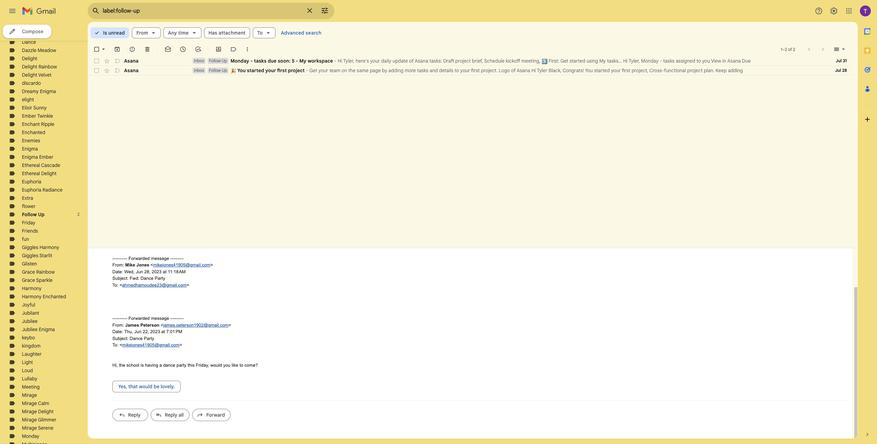 Task type: locate. For each thing, give the bounding box(es) containing it.
monday inside navigation
[[22, 434, 39, 440]]

delight
[[22, 56, 37, 62], [22, 64, 37, 70], [22, 72, 37, 78], [41, 171, 57, 177], [38, 409, 54, 416]]

2 jubilee from the top
[[22, 327, 38, 333]]

to: inside the ---------- forwarded message --------- from: james peterson < james.peterson1902@gmail.com > date: thu, jun 22, 2023 at 7:01 pm subject: dance party to:  < mikejones41905@gmail.com >
[[112, 343, 118, 348]]

rainbow for grace rainbow
[[36, 269, 55, 276]]

1 vertical spatial follow up
[[209, 68, 227, 73]]

1 jubilee from the top
[[22, 319, 38, 325]]

0 vertical spatial inbox
[[194, 58, 204, 63]]

1 horizontal spatial like
[[232, 363, 238, 368]]

0 vertical spatial to:
[[112, 283, 118, 288]]

1 vertical spatial jubilee
[[22, 327, 38, 333]]

from: left james
[[112, 323, 124, 328]]

0 horizontal spatial project
[[288, 68, 305, 74]]

2 tyler, from the left
[[629, 58, 640, 64]]

search mail image
[[90, 5, 102, 17]]

message up 11:18 am
[[151, 256, 169, 261]]

0 vertical spatial date:
[[112, 270, 123, 275]]

0 vertical spatial follow up
[[209, 58, 227, 63]]

2 horizontal spatial of
[[789, 47, 792, 52]]

the inside row
[[349, 68, 356, 74]]

mirage for mirage serene
[[22, 426, 37, 432]]

would right the friday,
[[210, 363, 222, 368]]

1 horizontal spatial reply
[[165, 413, 177, 419]]

0 horizontal spatial ember
[[22, 113, 36, 119]]

forwarded inside the ---------- forwarded message --------- from: james peterson < james.peterson1902@gmail.com > date: thu, jun 22, 2023 at 7:01 pm subject: dance party to:  < mikejones41905@gmail.com >
[[129, 316, 150, 322]]

giggles down "fun"
[[22, 245, 38, 251]]

support image
[[815, 7, 823, 15]]

1 reply from the left
[[128, 413, 141, 419]]

0 vertical spatial giggles
[[22, 245, 38, 251]]

mirage glimmer
[[22, 418, 56, 424]]

1 horizontal spatial hi
[[532, 68, 536, 74]]

giggles starlit
[[22, 253, 52, 259]]

from: for date: wed, jun 28, 2023 at 11:18 am
[[112, 263, 124, 268]]

0 vertical spatial euphoria
[[22, 179, 41, 185]]

1 vertical spatial euphoria
[[22, 187, 41, 193]]

meeting
[[22, 385, 40, 391]]

jul left 31
[[836, 58, 842, 63]]

1 horizontal spatial you
[[223, 363, 231, 368]]

follow up down move to inbox "icon"
[[209, 58, 227, 63]]

party down 22,
[[144, 336, 154, 342]]

1 vertical spatial at
[[161, 330, 165, 335]]

enigma
[[40, 88, 56, 95], [22, 146, 38, 152], [22, 154, 38, 160], [39, 327, 55, 333]]

1 vertical spatial come?
[[245, 363, 258, 368]]

tasks left due
[[254, 58, 267, 64]]

daily
[[381, 58, 392, 64]]

get
[[561, 58, 569, 64], [310, 68, 317, 74]]

1 my from the left
[[300, 58, 307, 64]]

0 horizontal spatial get
[[310, 68, 317, 74]]

2 horizontal spatial you
[[703, 58, 710, 64]]

to: inside ---------- forwarded message --------- from: mike jones < mikejones41905@gmail.com > date: wed, jun 28, 2023 at 11:18 am subject: fwd: dance party to:  < ahmedhamoudee23@gmail.com >
[[112, 283, 118, 288]]

jul
[[836, 58, 842, 63], [836, 68, 842, 73]]

inbox for hi tyler, here's your daily update of asana tasks: draft project brief,  schedule kickoff meeting,
[[194, 58, 204, 63]]

up
[[222, 58, 227, 63], [222, 68, 227, 73], [38, 212, 45, 218]]

dance up 'dazzle'
[[22, 39, 36, 45]]

mirage calm
[[22, 401, 49, 407]]

grace
[[22, 269, 35, 276], [22, 278, 35, 284]]

1 horizontal spatial you
[[585, 68, 593, 74]]

your right "details"
[[461, 68, 470, 74]]

2 date: from the top
[[112, 330, 123, 335]]

1 giggles from the top
[[22, 245, 38, 251]]

1 grace from the top
[[22, 269, 35, 276]]

started right 🎉 icon
[[247, 68, 264, 74]]

0 vertical spatial dance
[[22, 39, 36, 45]]

message for james.peterson1902@gmail.com
[[151, 316, 169, 322]]

mirage down mirage calm
[[22, 409, 37, 416]]

peterson
[[140, 323, 160, 328]]

0 vertical spatial ethereal
[[22, 163, 40, 169]]

0 vertical spatial message
[[151, 256, 169, 261]]

row up project.
[[88, 56, 853, 66]]

0 vertical spatial mikejones41905@gmail.com
[[153, 263, 210, 268]]

mirage serene
[[22, 426, 53, 432]]

at left 11:18 am
[[163, 270, 167, 275]]

1 vertical spatial forwarded
[[129, 316, 150, 322]]

2 vertical spatial harmony
[[22, 294, 42, 300]]

at for 11:18 am
[[163, 270, 167, 275]]

ethereal
[[22, 163, 40, 169], [22, 171, 40, 177]]

up inside navigation
[[38, 212, 45, 218]]

follow down move to inbox "icon"
[[209, 58, 221, 63]]

delight up discardo link
[[22, 72, 37, 78]]

from: inside the ---------- forwarded message --------- from: james peterson < james.peterson1902@gmail.com > date: thu, jun 22, 2023 at 7:01 pm subject: dance party to:  < mikejones41905@gmail.com >
[[112, 323, 124, 328]]

0 vertical spatial follow
[[209, 58, 221, 63]]

mikejones41905@gmail.com inside ---------- forwarded message --------- from: mike jones < mikejones41905@gmail.com > date: wed, jun 28, 2023 at 11:18 am subject: fwd: dance party to:  < ahmedhamoudee23@gmail.com >
[[153, 263, 210, 268]]

1 vertical spatial ethereal
[[22, 171, 40, 177]]

from button
[[132, 27, 161, 38]]

cross-
[[650, 68, 665, 74]]

1 row from the top
[[88, 56, 853, 66]]

1 vertical spatial rainbow
[[36, 269, 55, 276]]

discardo link
[[22, 80, 41, 86]]

1 vertical spatial enchanted
[[43, 294, 66, 300]]

1 date: from the top
[[112, 270, 123, 275]]

1 horizontal spatial first
[[471, 68, 480, 74]]

2023 inside the ---------- forwarded message --------- from: james peterson < james.peterson1902@gmail.com > date: thu, jun 22, 2023 at 7:01 pm subject: dance party to:  < mikejones41905@gmail.com >
[[150, 330, 160, 335]]

harmony for harmony link
[[22, 286, 42, 292]]

navigation containing compose
[[0, 22, 88, 445]]

1 vertical spatial would
[[139, 384, 153, 390]]

1 vertical spatial date:
[[112, 330, 123, 335]]

forwarded up the jones
[[129, 256, 150, 261]]

project down assigned in the top of the page
[[688, 68, 703, 74]]

1 vertical spatial party
[[144, 336, 154, 342]]

ethereal up euphoria link
[[22, 171, 40, 177]]

at inside ---------- forwarded message --------- from: mike jones < mikejones41905@gmail.com > date: wed, jun 28, 2023 at 11:18 am subject: fwd: dance party to:  < ahmedhamoudee23@gmail.com >
[[163, 270, 167, 275]]

tasks left and
[[417, 68, 429, 74]]

1 horizontal spatial get
[[561, 58, 569, 64]]

radiance
[[43, 187, 63, 193]]

is unread button
[[91, 27, 129, 38]]

you right 🎉 icon
[[237, 68, 246, 74]]

elixir sunny link
[[22, 105, 47, 111]]

your down workspace
[[319, 68, 328, 74]]

2023 inside ---------- forwarded message --------- from: mike jones < mikejones41905@gmail.com > date: wed, jun 28, 2023 at 11:18 am subject: fwd: dance party to:  < ahmedhamoudee23@gmail.com >
[[152, 270, 162, 275]]

2 ethereal from the top
[[22, 171, 40, 177]]

you right the friday,
[[223, 363, 231, 368]]

mirage calm link
[[22, 401, 49, 407]]

mirage glimmer link
[[22, 418, 56, 424]]

subject: down wed,
[[112, 276, 129, 281]]

0 vertical spatial up
[[222, 58, 227, 63]]

2 forwarded from the top
[[129, 316, 150, 322]]

lullaby
[[22, 376, 37, 383]]

rainbow up 'velvet'
[[39, 64, 57, 70]]

0 horizontal spatial of
[[409, 58, 414, 64]]

1 message from the top
[[151, 256, 169, 261]]

inbox for get your team on the same page by adding more tasks and details to your  first project. logo of asana hi tyler black, congrats! you started your  first project, cross-functional project plan. keep adding
[[194, 68, 204, 73]]

2 vertical spatial follow
[[22, 212, 37, 218]]

0 vertical spatial rainbow
[[39, 64, 57, 70]]

0 horizontal spatial reply
[[128, 413, 141, 419]]

ember up enchant
[[22, 113, 36, 119]]

date:
[[112, 270, 123, 275], [112, 330, 123, 335]]

follow up left 🎉 icon
[[209, 68, 227, 73]]

project
[[456, 58, 471, 64], [288, 68, 305, 74], [688, 68, 703, 74]]

0 vertical spatial the
[[349, 68, 356, 74]]

friday link
[[22, 220, 35, 226]]

5
[[292, 58, 295, 64]]

delight for delight rainbow
[[22, 64, 37, 70]]

3 mirage from the top
[[22, 409, 37, 416]]

congrats!
[[563, 68, 584, 74]]

kickoff
[[506, 58, 521, 64]]

yes, that would be lovely. button
[[112, 382, 181, 393]]

0 vertical spatial party
[[155, 276, 165, 281]]

jun inside the ---------- forwarded message --------- from: james peterson < james.peterson1902@gmail.com > date: thu, jun 22, 2023 at 7:01 pm subject: dance party to:  < mikejones41905@gmail.com >
[[134, 330, 142, 335]]

jun down the jones
[[136, 270, 143, 275]]

1 vertical spatial up
[[222, 68, 227, 73]]

at left 7:01 pm
[[161, 330, 165, 335]]

1 vertical spatial 2023
[[150, 330, 160, 335]]

follow down flower link
[[22, 212, 37, 218]]

subject: inside the ---------- forwarded message --------- from: james peterson < james.peterson1902@gmail.com > date: thu, jun 22, 2023 at 7:01 pm subject: dance party to:  < mikejones41905@gmail.com >
[[112, 336, 129, 342]]

0 vertical spatial jul
[[836, 58, 842, 63]]

euphoria for euphoria link
[[22, 179, 41, 185]]

gmail image
[[22, 4, 59, 18]]

follow up down flower link
[[22, 212, 45, 218]]

message inside the ---------- forwarded message --------- from: james peterson < james.peterson1902@gmail.com > date: thu, jun 22, 2023 at 7:01 pm subject: dance party to:  < mikejones41905@gmail.com >
[[151, 316, 169, 322]]

2 vertical spatial dance
[[130, 336, 143, 342]]

0 horizontal spatial hi
[[338, 58, 342, 64]]

glisten
[[22, 261, 37, 267]]

dance
[[163, 363, 175, 368]]

None search field
[[88, 3, 335, 19]]

2 grace from the top
[[22, 278, 35, 284]]

date: for date: wed, jun 28, 2023 at 11:18 am
[[112, 270, 123, 275]]

up for hi tyler, here's your daily update of asana tasks: draft project brief,  schedule kickoff meeting,
[[222, 58, 227, 63]]

message for mikejones41905@gmail.com
[[151, 256, 169, 261]]

my right using
[[600, 58, 606, 64]]

1 horizontal spatial party
[[155, 276, 165, 281]]

>
[[210, 263, 213, 268], [187, 283, 189, 288], [229, 323, 231, 328], [180, 343, 182, 348]]

2 subject: from the top
[[112, 336, 129, 342]]

wed,
[[124, 270, 135, 275]]

date: left wed,
[[112, 270, 123, 275]]

jubilee for jubilee link
[[22, 319, 38, 325]]

monday up 🎉 icon
[[231, 58, 249, 64]]

at for 7:01 pm
[[161, 330, 165, 335]]

0 horizontal spatial the
[[119, 363, 125, 368]]

like right the friday,
[[232, 363, 238, 368]]

dazzle meadow link
[[22, 47, 56, 53]]

rainbow for delight rainbow
[[39, 64, 57, 70]]

draft
[[444, 58, 454, 64]]

2 inbox from the top
[[194, 68, 204, 73]]

adding right keep
[[728, 68, 743, 74]]

dance inside ---------- forwarded message --------- from: mike jones < mikejones41905@gmail.com > date: wed, jun 28, 2023 at 11:18 am subject: fwd: dance party to:  < ahmedhamoudee23@gmail.com >
[[141, 276, 154, 281]]

0 vertical spatial you
[[703, 58, 710, 64]]

1 vertical spatial ember
[[39, 154, 53, 160]]

forwarded up james
[[129, 316, 150, 322]]

follow up inside navigation
[[22, 212, 45, 218]]

navigation
[[0, 22, 88, 445]]

row
[[88, 56, 853, 66], [88, 66, 853, 75]]

delight down delight link
[[22, 64, 37, 70]]

sparkle
[[36, 278, 53, 284]]

2 adding from the left
[[728, 68, 743, 74]]

from: left mike
[[112, 263, 124, 268]]

delight for delight velvet
[[22, 72, 37, 78]]

of right logo
[[511, 68, 516, 74]]

follow left 🎉 icon
[[209, 68, 221, 73]]

0 vertical spatial harmony
[[40, 245, 59, 251]]

2 vertical spatial up
[[38, 212, 45, 218]]

jones
[[136, 263, 149, 268]]

0 horizontal spatial you
[[126, 243, 133, 248]]

subject: down the thu,
[[112, 336, 129, 342]]

1 subject: from the top
[[112, 276, 129, 281]]

hi right "tasks…"
[[624, 58, 628, 64]]

and
[[430, 68, 438, 74]]

tyler, up project,
[[629, 58, 640, 64]]

mirage down the mirage "link"
[[22, 401, 37, 407]]

2 message from the top
[[151, 316, 169, 322]]

1 horizontal spatial tyler,
[[629, 58, 640, 64]]

hi
[[338, 58, 342, 64], [624, 58, 628, 64], [532, 68, 536, 74]]

loud link
[[22, 368, 33, 374]]

my right 5
[[300, 58, 307, 64]]

grace rainbow link
[[22, 269, 55, 276]]

euphoria
[[22, 179, 41, 185], [22, 187, 41, 193]]

main content
[[88, 22, 858, 440]]

2023 down peterson
[[150, 330, 160, 335]]

1 from: from the top
[[112, 263, 124, 268]]

jubilee down jubilee link
[[22, 327, 38, 333]]

0 horizontal spatial you
[[237, 68, 246, 74]]

3 first from the left
[[622, 68, 631, 74]]

0 vertical spatial get
[[561, 58, 569, 64]]

to
[[697, 58, 701, 64], [455, 68, 459, 74], [153, 243, 156, 248], [240, 363, 243, 368]]

message inside ---------- forwarded message --------- from: mike jones < mikejones41905@gmail.com > date: wed, jun 28, 2023 at 11:18 am subject: fwd: dance party to:  < ahmedhamoudee23@gmail.com >
[[151, 256, 169, 261]]

tyler, up on
[[343, 58, 355, 64]]

2 mirage from the top
[[22, 401, 37, 407]]

like
[[145, 243, 151, 248], [232, 363, 238, 368]]

first:
[[549, 58, 560, 64]]

on
[[342, 68, 347, 74]]

1 vertical spatial from:
[[112, 323, 124, 328]]

0 vertical spatial ember
[[22, 113, 36, 119]]

1 horizontal spatial my
[[600, 58, 606, 64]]

date: inside the ---------- forwarded message --------- from: james peterson < james.peterson1902@gmail.com > date: thu, jun 22, 2023 at 7:01 pm subject: dance party to:  < mikejones41905@gmail.com >
[[112, 330, 123, 335]]

grace rainbow
[[22, 269, 55, 276]]

1 inbox from the top
[[194, 58, 204, 63]]

euphoria down euphoria link
[[22, 187, 41, 193]]

0 vertical spatial would
[[210, 363, 222, 368]]

1 horizontal spatial of
[[511, 68, 516, 74]]

1 vertical spatial to:
[[112, 343, 118, 348]]

subject: for <
[[112, 276, 129, 281]]

1 vertical spatial jun
[[134, 330, 142, 335]]

2 to: from the top
[[112, 343, 118, 348]]

you left both
[[126, 243, 133, 248]]

harmony
[[40, 245, 59, 251], [22, 286, 42, 292], [22, 294, 42, 300]]

1 horizontal spatial come?
[[245, 363, 258, 368]]

0 vertical spatial jun
[[136, 270, 143, 275]]

delight down 'dazzle'
[[22, 56, 37, 62]]

plan.
[[704, 68, 715, 74]]

get down workspace
[[310, 68, 317, 74]]

1 adding from the left
[[389, 68, 404, 74]]

at inside the ---------- forwarded message --------- from: james peterson < james.peterson1902@gmail.com > date: thu, jun 22, 2023 at 7:01 pm subject: dance party to:  < mikejones41905@gmail.com >
[[161, 330, 165, 335]]

1 horizontal spatial ember
[[39, 154, 53, 160]]

row down the brief,
[[88, 66, 853, 75]]

1 ethereal from the top
[[22, 163, 40, 169]]

enchanted up enemies link on the top of page
[[22, 130, 45, 136]]

🎉 image
[[231, 68, 236, 74]]

Search mail text field
[[103, 8, 302, 14]]

you down using
[[585, 68, 593, 74]]

first down monday - tasks due soon: 5 - my workspace
[[277, 68, 287, 74]]

2 first from the left
[[471, 68, 480, 74]]

date: left the thu,
[[112, 330, 123, 335]]

jun left 22,
[[134, 330, 142, 335]]

report spam image
[[129, 46, 136, 53]]

school
[[127, 363, 139, 368]]

mirage up monday link
[[22, 426, 37, 432]]

delight velvet link
[[22, 72, 52, 78]]

attachment
[[219, 30, 246, 36]]

monday up cross-
[[642, 58, 659, 64]]

the right on
[[349, 68, 356, 74]]

toggle split pane mode image
[[834, 46, 841, 53]]

1 vertical spatial message
[[151, 316, 169, 322]]

1 vertical spatial inbox
[[194, 68, 204, 73]]

2 euphoria from the top
[[22, 187, 41, 193]]

mikejones41905@gmail.com down 22,
[[122, 343, 180, 348]]

forwarded for jones
[[129, 256, 150, 261]]

started up congrats!
[[570, 58, 586, 64]]

hi up on
[[338, 58, 342, 64]]

of up more
[[409, 58, 414, 64]]

delight rainbow
[[22, 64, 57, 70]]

sunny
[[33, 105, 47, 111]]

1 horizontal spatial the
[[349, 68, 356, 74]]

is
[[103, 30, 107, 36]]

adding down update
[[389, 68, 404, 74]]

5 mirage from the top
[[22, 426, 37, 432]]

your down "tasks…"
[[611, 68, 621, 74]]

tyler
[[537, 68, 548, 74]]

the right the hi,
[[119, 363, 125, 368]]

laughter
[[22, 352, 42, 358]]

0 horizontal spatial tyler,
[[343, 58, 355, 64]]

monday down mirage serene on the bottom left of the page
[[22, 434, 39, 440]]

jubilee enigma
[[22, 327, 55, 333]]

enchanted down sparkle
[[43, 294, 66, 300]]

0 horizontal spatial party
[[144, 336, 154, 342]]

first left project,
[[622, 68, 631, 74]]

1 tyler, from the left
[[343, 58, 355, 64]]

rainbow up sparkle
[[36, 269, 55, 276]]

would left be
[[139, 384, 153, 390]]

party up 'ahmedhamoudee23@gmail.com' link
[[155, 276, 165, 281]]

0 horizontal spatial like
[[145, 243, 151, 248]]

mirage down meeting link
[[22, 393, 37, 399]]

dance link
[[22, 39, 36, 45]]

harmony up starlit
[[40, 245, 59, 251]]

reply left all
[[165, 413, 177, 419]]

forwarded
[[129, 256, 150, 261], [129, 316, 150, 322]]

1 vertical spatial mikejones41905@gmail.com
[[122, 343, 180, 348]]

of
[[789, 47, 792, 52], [409, 58, 414, 64], [511, 68, 516, 74]]

rainbow
[[39, 64, 57, 70], [36, 269, 55, 276]]

reply for reply
[[128, 413, 141, 419]]

0 horizontal spatial adding
[[389, 68, 404, 74]]

calm
[[38, 401, 49, 407]]

started down using
[[594, 68, 610, 74]]

date: inside ---------- forwarded message --------- from: mike jones < mikejones41905@gmail.com > date: wed, jun 28, 2023 at 11:18 am subject: fwd: dance party to:  < ahmedhamoudee23@gmail.com >
[[112, 270, 123, 275]]

subject: inside ---------- forwarded message --------- from: mike jones < mikejones41905@gmail.com > date: wed, jun 28, 2023 at 11:18 am subject: fwd: dance party to:  < ahmedhamoudee23@gmail.com >
[[112, 276, 129, 281]]

0 vertical spatial forwarded
[[129, 256, 150, 261]]

mirage up mirage serene on the bottom left of the page
[[22, 418, 37, 424]]

1 euphoria from the top
[[22, 179, 41, 185]]

1 mirage from the top
[[22, 393, 37, 399]]

started
[[570, 58, 586, 64], [247, 68, 264, 74], [594, 68, 610, 74]]

of right –
[[789, 47, 792, 52]]

to button
[[253, 27, 276, 38]]

ethereal down enigma ember link
[[22, 163, 40, 169]]

1 forwarded from the top
[[129, 256, 150, 261]]

1 vertical spatial follow
[[209, 68, 221, 73]]

1 horizontal spatial monday
[[231, 58, 249, 64]]

delete image
[[144, 46, 151, 53]]

delight for delight link
[[22, 56, 37, 62]]

ember up cascade
[[39, 154, 53, 160]]

party inside ---------- forwarded message --------- from: mike jones < mikejones41905@gmail.com > date: wed, jun 28, 2023 at 11:18 am subject: fwd: dance party to:  < ahmedhamoudee23@gmail.com >
[[155, 276, 165, 281]]

settings image
[[830, 7, 839, 15]]

grace up harmony link
[[22, 278, 35, 284]]

4 mirage from the top
[[22, 418, 37, 424]]

mikejones41905@gmail.com link down 22,
[[122, 343, 180, 348]]

get right first:
[[561, 58, 569, 64]]

jun inside ---------- forwarded message --------- from: mike jones < mikejones41905@gmail.com > date: wed, jun 28, 2023 at 11:18 am subject: fwd: dance party to:  < ahmedhamoudee23@gmail.com >
[[136, 270, 143, 275]]

jun for peterson
[[134, 330, 142, 335]]

tasks
[[254, 58, 267, 64], [664, 58, 675, 64], [417, 68, 429, 74]]

is unread
[[103, 30, 125, 36]]

the
[[349, 68, 356, 74], [119, 363, 125, 368]]

clear search image
[[303, 4, 317, 17]]

giggles harmony link
[[22, 245, 59, 251]]

2 from: from the top
[[112, 323, 124, 328]]

jubilee down jubilant link
[[22, 319, 38, 325]]

0 horizontal spatial would
[[139, 384, 153, 390]]

any time button
[[164, 27, 201, 38]]

1 to: from the top
[[112, 283, 118, 288]]

mirage link
[[22, 393, 37, 399]]

reply down that
[[128, 413, 141, 419]]

dreamy enigma
[[22, 88, 56, 95]]

advanced search options image
[[318, 4, 332, 17]]

1 first from the left
[[277, 68, 287, 74]]

giggles up glisten link
[[22, 253, 38, 259]]

hi left tyler
[[532, 68, 536, 74]]

compose button
[[3, 25, 52, 38]]

1 vertical spatial subject:
[[112, 336, 129, 342]]

1 vertical spatial you
[[126, 243, 133, 248]]

forwarded inside ---------- forwarded message --------- from: mike jones < mikejones41905@gmail.com > date: wed, jun 28, 2023 at 11:18 am subject: fwd: dance party to:  < ahmedhamoudee23@gmail.com >
[[129, 256, 150, 261]]

None checkbox
[[93, 58, 100, 64], [93, 67, 100, 74], [93, 58, 100, 64], [93, 67, 100, 74]]

lovely.
[[161, 384, 175, 390]]

dance down the thu,
[[130, 336, 143, 342]]

1 vertical spatial grace
[[22, 278, 35, 284]]

1 vertical spatial the
[[119, 363, 125, 368]]

starlit
[[39, 253, 52, 259]]

dance down 28, at bottom
[[141, 276, 154, 281]]

2 giggles from the top
[[22, 253, 38, 259]]

follow up for hi tyler, here's your daily update of asana tasks: draft project brief,  schedule kickoff meeting,
[[209, 58, 227, 63]]

---------- forwarded message --------- from: mike jones < mikejones41905@gmail.com > date: wed, jun 28, 2023 at 11:18 am subject: fwd: dance party to:  < ahmedhamoudee23@gmail.com >
[[112, 256, 213, 288]]

ethereal delight
[[22, 171, 57, 177]]

tab list
[[858, 22, 878, 420]]

1 vertical spatial giggles
[[22, 253, 38, 259]]

2023 for dance
[[152, 270, 162, 275]]

2 reply from the left
[[165, 413, 177, 419]]

giggles
[[22, 245, 38, 251], [22, 253, 38, 259]]

harmony down grace sparkle link
[[22, 286, 42, 292]]

None checkbox
[[93, 46, 100, 53]]

keybo link
[[22, 335, 35, 341]]

mikejones41905@gmail.com up 11:18 am
[[153, 263, 210, 268]]

harmony down harmony link
[[22, 294, 42, 300]]

0 vertical spatial subject:
[[112, 276, 129, 281]]

first down the brief,
[[471, 68, 480, 74]]

your down due
[[266, 68, 276, 74]]

has attachment button
[[204, 27, 250, 38]]

forward
[[206, 413, 225, 419]]

dance inside navigation
[[22, 39, 36, 45]]

reply inside 'link'
[[165, 413, 177, 419]]

from: inside ---------- forwarded message --------- from: mike jones < mikejones41905@gmail.com > date: wed, jun 28, 2023 at 11:18 am subject: fwd: dance party to:  < ahmedhamoudee23@gmail.com >
[[112, 263, 124, 268]]



Task type: vqa. For each thing, say whether or not it's contained in the screenshot.
12th subject) from the bottom
no



Task type: describe. For each thing, give the bounding box(es) containing it.
mikejones41905@gmail.com inside the ---------- forwarded message --------- from: james peterson < james.peterson1902@gmail.com > date: thu, jun 22, 2023 at 7:01 pm subject: dance party to:  < mikejones41905@gmail.com >
[[122, 343, 180, 348]]

0 vertical spatial of
[[789, 47, 792, 52]]

in
[[723, 58, 727, 64]]

elixir
[[22, 105, 32, 111]]

mirage delight
[[22, 409, 54, 416]]

move to inbox image
[[215, 46, 222, 53]]

delight link
[[22, 56, 37, 62]]

from: for date: thu, jun 22, 2023 at 7:01 pm
[[112, 323, 124, 328]]

any
[[168, 30, 177, 36]]

none checkbox inside main content
[[93, 46, 100, 53]]

dreamy enigma link
[[22, 88, 56, 95]]

reply all
[[165, 413, 184, 419]]

keybo
[[22, 335, 35, 341]]

functional
[[665, 68, 686, 74]]

1 you from the left
[[237, 68, 246, 74]]

enemies
[[22, 138, 40, 144]]

jubilee enigma link
[[22, 327, 55, 333]]

harmony link
[[22, 286, 42, 292]]

2 horizontal spatial 2
[[794, 47, 796, 52]]

dreamy
[[22, 88, 39, 95]]

main content containing is unread
[[88, 22, 858, 440]]

same
[[357, 68, 369, 74]]

1 horizontal spatial started
[[570, 58, 586, 64]]

labels image
[[230, 46, 237, 53]]

delight down cascade
[[41, 171, 57, 177]]

enchant ripple link
[[22, 121, 54, 128]]

meeting,
[[522, 58, 541, 64]]

would inside button
[[139, 384, 153, 390]]

hi,
[[112, 363, 118, 368]]

archive image
[[114, 46, 121, 53]]

forwarded for peterson
[[129, 316, 150, 322]]

ethereal cascade
[[22, 163, 60, 169]]

loud
[[22, 368, 33, 374]]

ripple
[[41, 121, 54, 128]]

a
[[160, 363, 162, 368]]

giggles for giggles starlit
[[22, 253, 38, 259]]

elight link
[[22, 97, 34, 103]]

mark as read image
[[165, 46, 171, 53]]

monday for monday - tasks due soon: 5 - my workspace
[[231, 58, 249, 64]]

get for -
[[310, 68, 317, 74]]

more
[[405, 68, 416, 74]]

party inside the ---------- forwarded message --------- from: james peterson < james.peterson1902@gmail.com > date: thu, jun 22, 2023 at 7:01 pm subject: dance party to:  < mikejones41905@gmail.com >
[[144, 336, 154, 342]]

more image
[[244, 46, 251, 53]]

jul 28
[[836, 68, 847, 73]]

snooze image
[[180, 46, 187, 53]]

dance inside the ---------- forwarded message --------- from: james peterson < james.peterson1902@gmail.com > date: thu, jun 22, 2023 at 7:01 pm subject: dance party to:  < mikejones41905@gmail.com >
[[130, 336, 143, 342]]

0 vertical spatial come?
[[157, 243, 171, 248]]

your up 'page'
[[370, 58, 380, 64]]

get for first:
[[561, 58, 569, 64]]

glimmer
[[38, 418, 56, 424]]

mirage for mirage delight
[[22, 409, 37, 416]]

jul for jul 28
[[836, 68, 842, 73]]

tasks:
[[430, 58, 442, 64]]

mirage for mirage glimmer
[[22, 418, 37, 424]]

grace sparkle
[[22, 278, 53, 284]]

enigma ember
[[22, 154, 53, 160]]

follow up link
[[22, 212, 45, 218]]

2 my from the left
[[600, 58, 606, 64]]

1 vertical spatial of
[[409, 58, 414, 64]]

ember twinkle
[[22, 113, 53, 119]]

reply for reply all
[[165, 413, 177, 419]]

harmony for harmony enchanted
[[22, 294, 42, 300]]

2 horizontal spatial tasks
[[664, 58, 675, 64]]

dazzle meadow
[[22, 47, 56, 53]]

grace for grace rainbow
[[22, 269, 35, 276]]

due
[[268, 58, 277, 64]]

compose
[[22, 28, 43, 35]]

unread
[[108, 30, 125, 36]]

jubilee for jubilee enigma
[[22, 327, 38, 333]]

update
[[393, 58, 408, 64]]

up for get your team on the same page by adding more tasks and details to your  first project. logo of asana hi tyler black, congrats! you started your  first project, cross-functional project plan. keep adding
[[222, 68, 227, 73]]

james.peterson1902@gmail.com link
[[163, 323, 229, 328]]

1 vertical spatial like
[[232, 363, 238, 368]]

euphoria for euphoria radiance
[[22, 187, 41, 193]]

thu,
[[124, 330, 133, 335]]

2023 for party
[[150, 330, 160, 335]]

follow up for get your team on the same page by adding more tasks and details to your  first project. logo of asana hi tyler black, congrats! you started your  first project, cross-functional project plan. keep adding
[[209, 68, 227, 73]]

party
[[177, 363, 187, 368]]

advanced search button
[[278, 27, 324, 39]]

mirage for mirage calm
[[22, 401, 37, 407]]

monday for monday link
[[22, 434, 39, 440]]

this
[[188, 363, 195, 368]]

jul 31
[[836, 58, 847, 63]]

mike
[[125, 263, 135, 268]]

11:18 am
[[168, 270, 186, 275]]

any time
[[168, 30, 189, 36]]

laughter link
[[22, 352, 42, 358]]

discardo
[[22, 80, 41, 86]]

team
[[330, 68, 341, 74]]

0 vertical spatial enchanted
[[22, 130, 45, 136]]

28
[[843, 68, 847, 73]]

light
[[22, 360, 33, 366]]

- hi tyler, here's your daily update of asana tasks: draft project brief,  schedule kickoff meeting,
[[333, 58, 542, 64]]

soon:
[[278, 58, 291, 64]]

euphoria link
[[22, 179, 41, 185]]

fun
[[22, 237, 29, 243]]

2 vertical spatial of
[[511, 68, 516, 74]]

mirage for the mirage "link"
[[22, 393, 37, 399]]

1 horizontal spatial tasks
[[417, 68, 429, 74]]

2 horizontal spatial project
[[688, 68, 703, 74]]

fwd:
[[130, 276, 139, 281]]

date: for date: thu, jun 22, 2023 at 7:01 pm
[[112, 330, 123, 335]]

reply link
[[112, 410, 148, 422]]

yes,
[[118, 384, 127, 390]]

0 horizontal spatial 2
[[77, 212, 80, 217]]

project.
[[481, 68, 498, 74]]

kingdom link
[[22, 344, 41, 350]]

1 vertical spatial mikejones41905@gmail.com link
[[122, 343, 180, 348]]

serene
[[38, 426, 53, 432]]

would you both like to come?
[[112, 243, 171, 248]]

dazzle
[[22, 47, 37, 53]]

page
[[370, 68, 381, 74]]

follow for hi tyler, here's your daily update of asana tasks: draft project brief,  schedule kickoff meeting,
[[209, 58, 221, 63]]

jun for jones
[[136, 270, 143, 275]]

delight up glimmer at left
[[38, 409, 54, 416]]

assigned
[[676, 58, 696, 64]]

here's
[[356, 58, 369, 64]]

2 horizontal spatial monday
[[642, 58, 659, 64]]

add to tasks image
[[195, 46, 202, 53]]

0 horizontal spatial started
[[247, 68, 264, 74]]

1️⃣ image
[[542, 59, 548, 64]]

flower link
[[22, 204, 36, 210]]

1 horizontal spatial 2
[[785, 47, 788, 52]]

reply all link
[[151, 410, 190, 422]]

enemies link
[[22, 138, 40, 144]]

31
[[843, 58, 847, 63]]

ethereal for ethereal delight
[[22, 171, 40, 177]]

2 you from the left
[[585, 68, 593, 74]]

light link
[[22, 360, 33, 366]]

jubilant
[[22, 311, 39, 317]]

grace for grace sparkle
[[22, 278, 35, 284]]

0 horizontal spatial tasks
[[254, 58, 267, 64]]

jul for jul 31
[[836, 58, 842, 63]]

mirage delight link
[[22, 409, 54, 416]]

fun link
[[22, 237, 29, 243]]

forward link
[[192, 410, 231, 422]]

- get your team on the same page by adding more tasks and details to your  first project. logo of asana hi tyler black, congrats! you started your  first project, cross-functional project plan. keep adding
[[305, 68, 743, 74]]

follow for get your team on the same page by adding more tasks and details to your  first project. logo of asana hi tyler black, congrats! you started your  first project, cross-functional project plan. keep adding
[[209, 68, 221, 73]]

2 horizontal spatial started
[[594, 68, 610, 74]]

main menu image
[[8, 7, 16, 15]]

keep
[[716, 68, 727, 74]]

1 horizontal spatial project
[[456, 58, 471, 64]]

2 horizontal spatial hi
[[624, 58, 628, 64]]

ethereal delight link
[[22, 171, 57, 177]]

elixir sunny
[[22, 105, 47, 111]]

project,
[[632, 68, 649, 74]]

ethereal for ethereal cascade
[[22, 163, 40, 169]]

extra link
[[22, 195, 33, 202]]

0 vertical spatial mikejones41905@gmail.com link
[[153, 263, 210, 268]]

subject: for mikejones41905@gmail.com
[[112, 336, 129, 342]]

meeting link
[[22, 385, 40, 391]]

2 row from the top
[[88, 66, 853, 75]]

harmony enchanted
[[22, 294, 66, 300]]

lullaby link
[[22, 376, 37, 383]]

enchant
[[22, 121, 40, 128]]

monday link
[[22, 434, 39, 440]]

giggles for giggles harmony
[[22, 245, 38, 251]]



